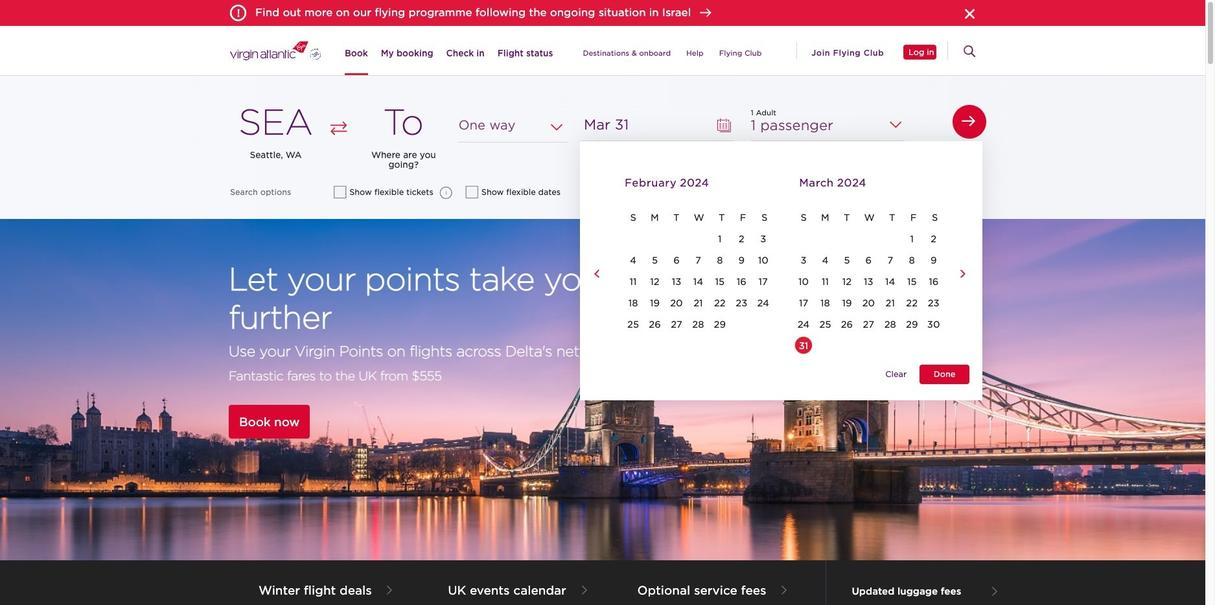 Task type: locate. For each thing, give the bounding box(es) containing it.
None field
[[458, 109, 569, 143]]

virgin atlantic image
[[230, 31, 321, 71]]

None text field
[[580, 109, 734, 141]]

advisories icon image
[[230, 5, 246, 21]]

tab list
[[338, 26, 770, 75]]

None checkbox
[[335, 187, 346, 198], [467, 187, 478, 198], [335, 187, 346, 198], [467, 187, 478, 198]]



Task type: describe. For each thing, give the bounding box(es) containing it.
calendar expanded, use arrow keys to select date application
[[580, 141, 983, 431]]

arrow image
[[699, 8, 712, 19]]



